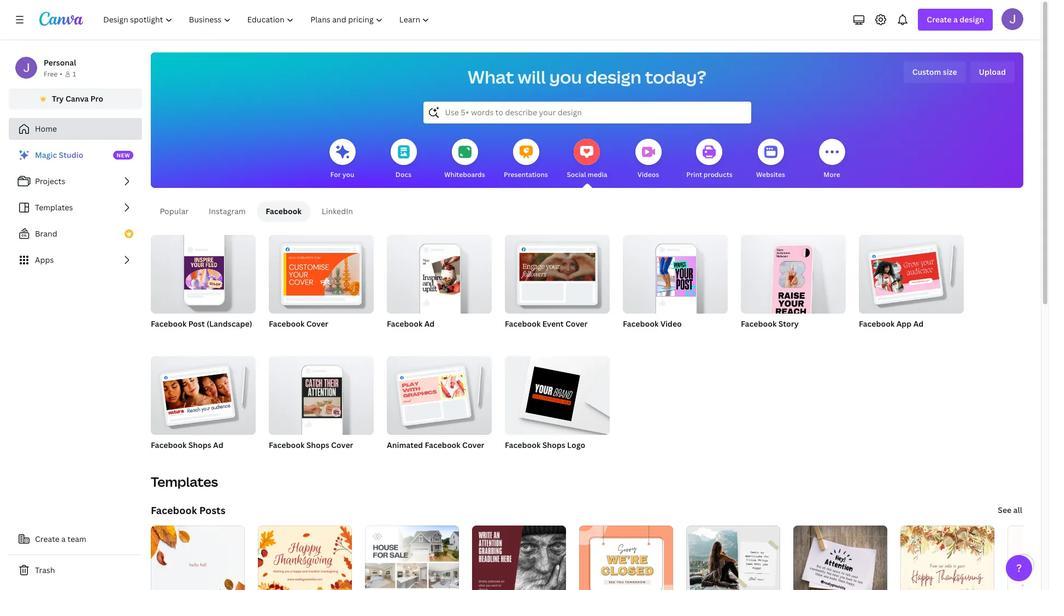 Task type: vqa. For each thing, say whether or not it's contained in the screenshot.
2nd and from left
no



Task type: locate. For each thing, give the bounding box(es) containing it.
pro
[[90, 93, 103, 104]]

facebook for facebook event cover
[[505, 319, 541, 329]]

you
[[550, 65, 582, 89], [343, 170, 354, 179]]

0 horizontal spatial 1024
[[269, 454, 284, 464]]

see
[[998, 505, 1012, 515]]

facebook cover group
[[269, 231, 374, 343]]

1 vertical spatial a
[[61, 534, 66, 544]]

create inside dropdown button
[[927, 14, 952, 25]]

1 horizontal spatial shops
[[306, 440, 329, 450]]

projects link
[[9, 171, 142, 192]]

0 vertical spatial design
[[960, 14, 985, 25]]

you right will
[[550, 65, 582, 89]]

× for facebook shops logo
[[520, 454, 523, 464]]

1 vertical spatial create
[[35, 534, 60, 544]]

1 horizontal spatial design
[[960, 14, 985, 25]]

1 vertical spatial templates
[[151, 473, 218, 491]]

apps
[[35, 255, 54, 265]]

videos button
[[635, 131, 662, 188]]

create
[[927, 14, 952, 25], [35, 534, 60, 544]]

templates link
[[9, 197, 142, 219]]

1 horizontal spatial 1024
[[291, 454, 306, 464]]

facebook for facebook app ad
[[859, 319, 895, 329]]

list
[[9, 144, 142, 271]]

1200 × 628 px button
[[151, 454, 205, 465]]

facebook inside facebook shops cover 1024 × 1024 px
[[269, 440, 305, 450]]

group for facebook app ad
[[859, 231, 964, 314]]

0 horizontal spatial you
[[343, 170, 354, 179]]

group for facebook shops ad
[[151, 352, 256, 435]]

facebook inside button
[[266, 206, 302, 216]]

team
[[68, 534, 86, 544]]

0 horizontal spatial create
[[35, 534, 60, 544]]

0 horizontal spatial ad
[[213, 440, 223, 450]]

0 horizontal spatial templates
[[35, 202, 73, 213]]

a inside dropdown button
[[954, 14, 958, 25]]

500
[[505, 454, 518, 464], [525, 454, 538, 464]]

px for facebook shops cover
[[308, 454, 315, 464]]

magic
[[35, 150, 57, 160]]

0 horizontal spatial a
[[61, 534, 66, 544]]

facebook inside facebook shops ad 1200 × 628 px
[[151, 440, 187, 450]]

for
[[331, 170, 341, 179]]

social media
[[567, 170, 608, 179]]

1 horizontal spatial a
[[954, 14, 958, 25]]

cover inside facebook shops cover 1024 × 1024 px
[[331, 440, 353, 450]]

event
[[543, 319, 564, 329]]

facebook posts link
[[151, 504, 226, 517]]

group for facebook post (landscape)
[[151, 231, 256, 314]]

group for facebook video
[[623, 231, 728, 314]]

0 horizontal spatial design
[[586, 65, 642, 89]]

websites
[[757, 170, 786, 179]]

docs button
[[391, 131, 417, 188]]

0 vertical spatial a
[[954, 14, 958, 25]]

px inside facebook shops cover 1024 × 1024 px
[[308, 454, 315, 464]]

facebook inside facebook shops logo 500 × 500 px
[[505, 440, 541, 450]]

media
[[588, 170, 608, 179]]

facebook shops ad 1200 × 628 px
[[151, 440, 223, 464]]

popular button
[[151, 201, 198, 222]]

ad
[[425, 319, 435, 329], [914, 319, 924, 329], [213, 440, 223, 450]]

0 horizontal spatial 500
[[505, 454, 518, 464]]

× inside facebook shops logo 500 × 500 px
[[520, 454, 523, 464]]

1
[[73, 69, 76, 79]]

shops left logo on the bottom of the page
[[543, 440, 566, 450]]

for you button
[[329, 131, 356, 188]]

cover inside 'animated facebook cover 1640 × 924 px'
[[463, 440, 485, 450]]

shops for logo
[[543, 440, 566, 450]]

group
[[151, 231, 256, 314], [269, 231, 374, 314], [387, 231, 492, 314], [505, 231, 610, 314], [623, 231, 728, 314], [741, 231, 846, 320], [859, 231, 964, 314], [151, 352, 256, 435], [269, 352, 374, 435], [387, 352, 492, 435], [505, 352, 610, 435]]

for you
[[331, 170, 354, 179]]

px for animated facebook cover
[[423, 454, 430, 464]]

1640
[[387, 454, 403, 464]]

ad inside facebook shops ad 1200 × 628 px
[[213, 440, 223, 450]]

animated facebook cover 1640 × 924 px
[[387, 440, 485, 464]]

a inside button
[[61, 534, 66, 544]]

social
[[567, 170, 586, 179]]

create a design button
[[919, 9, 993, 31]]

a
[[954, 14, 958, 25], [61, 534, 66, 544]]

(landscape)
[[207, 319, 252, 329]]

templates down 628
[[151, 473, 218, 491]]

facebook
[[266, 206, 302, 216], [151, 319, 187, 329], [269, 319, 305, 329], [387, 319, 423, 329], [505, 319, 541, 329], [623, 319, 659, 329], [741, 319, 777, 329], [859, 319, 895, 329], [151, 440, 187, 450], [269, 440, 305, 450], [425, 440, 461, 450], [505, 440, 541, 450], [151, 504, 197, 517]]

facebook for facebook post (landscape) 940 × 788 px
[[151, 319, 187, 329]]

shops inside facebook shops ad 1200 × 628 px
[[188, 440, 211, 450]]

× for facebook shops ad
[[169, 454, 172, 464]]

facebook for facebook shops logo 500 × 500 px
[[505, 440, 541, 450]]

trash
[[35, 565, 55, 576]]

1 horizontal spatial ad
[[425, 319, 435, 329]]

posts
[[199, 504, 226, 517]]

whiteboards button
[[445, 131, 485, 188]]

None search field
[[423, 102, 751, 124]]

px inside facebook post (landscape) 940 × 788 px
[[183, 333, 190, 342]]

templates down projects
[[35, 202, 73, 213]]

1 1024 from the left
[[269, 454, 284, 464]]

× for facebook post (landscape)
[[165, 333, 168, 342]]

shops up 1200 × 628 px button
[[188, 440, 211, 450]]

facebook inside facebook post (landscape) 940 × 788 px
[[151, 319, 187, 329]]

home
[[35, 124, 57, 134]]

924
[[410, 454, 421, 464]]

facebook story group
[[741, 231, 846, 343]]

a up size
[[954, 14, 958, 25]]

1 horizontal spatial you
[[550, 65, 582, 89]]

× inside facebook post (landscape) 940 × 788 px
[[165, 333, 168, 342]]

facebook for facebook story
[[741, 319, 777, 329]]

shops inside facebook shops cover 1024 × 1024 px
[[306, 440, 329, 450]]

create inside button
[[35, 534, 60, 544]]

group for facebook ad
[[387, 231, 492, 314]]

shops for cover
[[306, 440, 329, 450]]

instagram
[[209, 206, 246, 216]]

group for facebook cover
[[269, 231, 374, 314]]

studio
[[59, 150, 83, 160]]

0 vertical spatial you
[[550, 65, 582, 89]]

facebook button
[[257, 201, 310, 222]]

shops inside facebook shops logo 500 × 500 px
[[543, 440, 566, 450]]

facebook for facebook cover
[[269, 319, 305, 329]]

trash link
[[9, 560, 142, 582]]

× inside 'animated facebook cover 1640 × 924 px'
[[405, 454, 408, 464]]

social media button
[[567, 131, 608, 188]]

0 vertical spatial templates
[[35, 202, 73, 213]]

custom size
[[913, 67, 957, 77]]

try canva pro
[[52, 93, 103, 104]]

you right the for
[[343, 170, 354, 179]]

0 horizontal spatial shops
[[188, 440, 211, 450]]

2 1024 from the left
[[291, 454, 306, 464]]

create a team
[[35, 534, 86, 544]]

1 vertical spatial you
[[343, 170, 354, 179]]

1 horizontal spatial create
[[927, 14, 952, 25]]

shops up 1024 × 1024 px button
[[306, 440, 329, 450]]

facebook shops logo group
[[505, 352, 610, 465]]

facebook event cover group
[[505, 231, 610, 343]]

1024
[[269, 454, 284, 464], [291, 454, 306, 464]]

1 shops from the left
[[188, 440, 211, 450]]

cover for animated facebook cover 1640 × 924 px
[[463, 440, 485, 450]]

what
[[468, 65, 514, 89]]

see all
[[998, 505, 1023, 515]]

a for design
[[954, 14, 958, 25]]

0 vertical spatial create
[[927, 14, 952, 25]]

px inside facebook shops logo 500 × 500 px
[[539, 454, 547, 464]]

design left jacob simon icon
[[960, 14, 985, 25]]

create left team
[[35, 534, 60, 544]]

group for facebook shops logo
[[505, 352, 610, 435]]

logo
[[567, 440, 586, 450]]

try
[[52, 93, 64, 104]]

facebook event cover
[[505, 319, 588, 329]]

design up search search field at top
[[586, 65, 642, 89]]

facebook for facebook posts
[[151, 504, 197, 517]]

a left team
[[61, 534, 66, 544]]

2 horizontal spatial shops
[[543, 440, 566, 450]]

facebook video
[[623, 319, 682, 329]]

cover inside facebook event cover group
[[566, 319, 588, 329]]

create up custom size
[[927, 14, 952, 25]]

facebook cover
[[269, 319, 329, 329]]

presentations
[[504, 170, 548, 179]]

2 horizontal spatial ad
[[914, 319, 924, 329]]

create a team button
[[9, 529, 142, 550]]

px inside facebook shops ad 1200 × 628 px
[[187, 454, 194, 464]]

facebook inside 'group'
[[741, 319, 777, 329]]

1 horizontal spatial 500
[[525, 454, 538, 464]]

whiteboards
[[445, 170, 485, 179]]

× for animated facebook cover
[[405, 454, 408, 464]]

px
[[183, 333, 190, 342], [187, 454, 194, 464], [308, 454, 315, 464], [423, 454, 430, 464], [539, 454, 547, 464]]

1200
[[151, 454, 167, 464]]

facebook inside 'animated facebook cover 1640 × 924 px'
[[425, 440, 461, 450]]

× inside facebook shops cover 1024 × 1024 px
[[286, 454, 289, 464]]

projects
[[35, 176, 65, 186]]

3 shops from the left
[[543, 440, 566, 450]]

× inside facebook shops ad 1200 × 628 px
[[169, 454, 172, 464]]

•
[[60, 69, 62, 79]]

2 shops from the left
[[306, 440, 329, 450]]

px inside 'animated facebook cover 1640 × 924 px'
[[423, 454, 430, 464]]

shops for ad
[[188, 440, 211, 450]]

all
[[1014, 505, 1023, 515]]

design
[[960, 14, 985, 25], [586, 65, 642, 89]]

cover for facebook shops cover 1024 × 1024 px
[[331, 440, 353, 450]]

facebook shops cover group
[[269, 352, 374, 465]]

facebook for facebook video
[[623, 319, 659, 329]]

628
[[173, 454, 185, 464]]



Task type: describe. For each thing, give the bounding box(es) containing it.
cover inside facebook cover group
[[306, 319, 329, 329]]

× for facebook shops cover
[[286, 454, 289, 464]]

facebook ad
[[387, 319, 435, 329]]

facebook for facebook shops ad 1200 × 628 px
[[151, 440, 187, 450]]

px for facebook post (landscape)
[[183, 333, 190, 342]]

create for create a team
[[35, 534, 60, 544]]

animated
[[387, 440, 423, 450]]

presentations button
[[504, 131, 548, 188]]

custom size button
[[904, 61, 966, 83]]

facebook shops ad group
[[151, 352, 256, 465]]

try canva pro button
[[9, 89, 142, 109]]

facebook shops cover 1024 × 1024 px
[[269, 440, 353, 464]]

Search search field
[[445, 102, 729, 123]]

ad for facebook shops ad 1200 × 628 px
[[213, 440, 223, 450]]

facebook for facebook ad
[[387, 319, 423, 329]]

will
[[518, 65, 546, 89]]

facebook shops logo 500 × 500 px
[[505, 440, 586, 464]]

post
[[188, 319, 205, 329]]

custom
[[913, 67, 942, 77]]

1 500 from the left
[[505, 454, 518, 464]]

more button
[[819, 131, 845, 188]]

facebook posts
[[151, 504, 226, 517]]

home link
[[9, 118, 142, 140]]

a for team
[[61, 534, 66, 544]]

facebook video group
[[623, 231, 728, 343]]

940
[[151, 333, 164, 342]]

new
[[117, 151, 130, 159]]

brand link
[[9, 223, 142, 245]]

print products
[[687, 170, 733, 179]]

facebook app ad
[[859, 319, 924, 329]]

2 500 from the left
[[525, 454, 538, 464]]

group for animated facebook cover
[[387, 352, 492, 435]]

facebook for facebook
[[266, 206, 302, 216]]

facebook app ad group
[[859, 231, 964, 343]]

1024 × 1024 px button
[[269, 454, 326, 465]]

animated facebook cover group
[[387, 352, 492, 465]]

1 horizontal spatial templates
[[151, 473, 218, 491]]

popular
[[160, 206, 189, 216]]

apps link
[[9, 249, 142, 271]]

magic studio
[[35, 150, 83, 160]]

linkedin
[[322, 206, 353, 216]]

facebook post (landscape) 940 × 788 px
[[151, 319, 252, 342]]

group for facebook shops cover
[[269, 352, 374, 435]]

facebook story
[[741, 319, 799, 329]]

you inside button
[[343, 170, 354, 179]]

px for facebook shops ad
[[187, 454, 194, 464]]

personal
[[44, 57, 76, 68]]

cover for facebook event cover
[[566, 319, 588, 329]]

story
[[779, 319, 799, 329]]

websites button
[[757, 131, 786, 188]]

facebook ad group
[[387, 231, 492, 343]]

top level navigation element
[[96, 9, 439, 31]]

design inside dropdown button
[[960, 14, 985, 25]]

print
[[687, 170, 702, 179]]

linkedin button
[[313, 201, 362, 222]]

ad for facebook app ad
[[914, 319, 924, 329]]

create a design
[[927, 14, 985, 25]]

templates inside list
[[35, 202, 73, 213]]

upload
[[979, 67, 1006, 77]]

1 vertical spatial design
[[586, 65, 642, 89]]

facebook for facebook shops cover 1024 × 1024 px
[[269, 440, 305, 450]]

see all link
[[997, 500, 1024, 521]]

products
[[704, 170, 733, 179]]

free •
[[44, 69, 62, 79]]

videos
[[638, 170, 659, 179]]

px for facebook shops logo
[[539, 454, 547, 464]]

size
[[943, 67, 957, 77]]

upload button
[[971, 61, 1015, 83]]

print products button
[[687, 131, 733, 188]]

canva
[[66, 93, 89, 104]]

today?
[[645, 65, 707, 89]]

instagram button
[[200, 201, 255, 222]]

facebook post (landscape) group
[[151, 231, 256, 343]]

jacob simon image
[[1002, 8, 1024, 30]]

what will you design today?
[[468, 65, 707, 89]]

more
[[824, 170, 841, 179]]

940 × 788 px button
[[151, 332, 201, 343]]

docs
[[396, 170, 412, 179]]

brand
[[35, 228, 57, 239]]

free
[[44, 69, 58, 79]]

create for create a design
[[927, 14, 952, 25]]

list containing magic studio
[[9, 144, 142, 271]]



